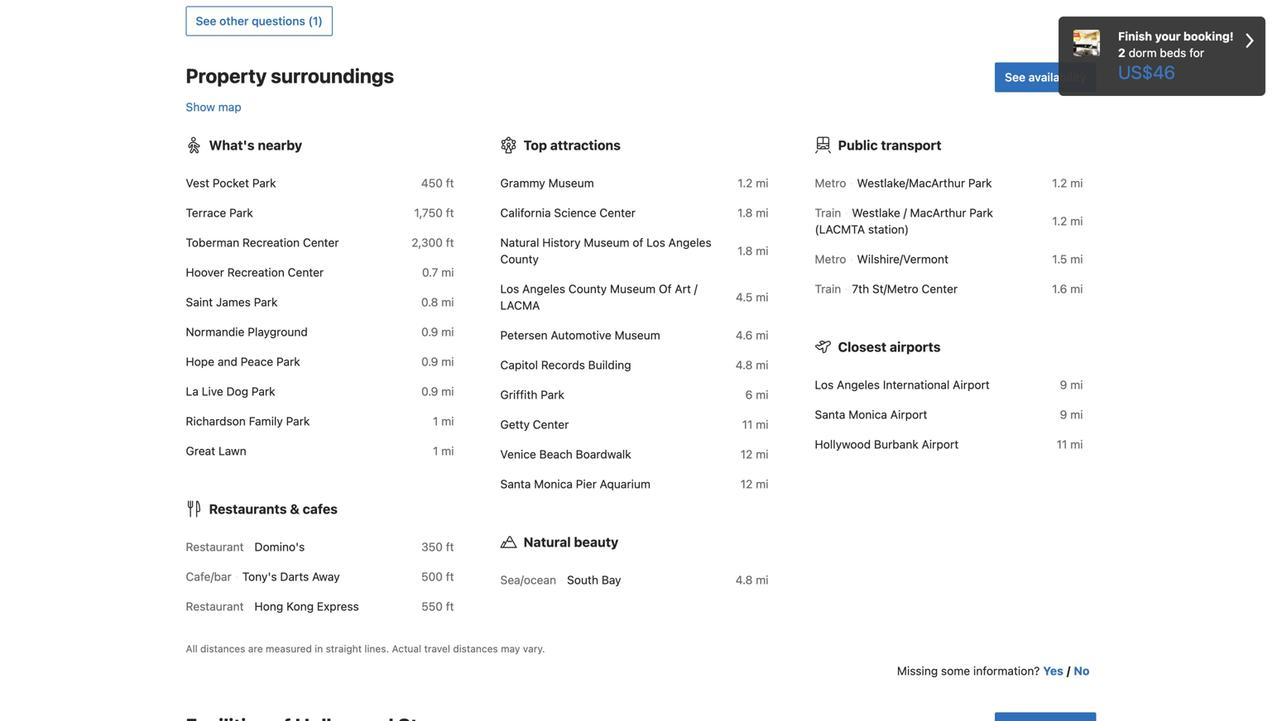 Task type: locate. For each thing, give the bounding box(es) containing it.
1 vertical spatial angeles
[[522, 282, 565, 296]]

restaurant for domino's
[[186, 541, 244, 554]]

0 horizontal spatial 11 mi
[[742, 418, 769, 432]]

park down vest pocket park at left top
[[229, 206, 253, 220]]

of
[[659, 282, 672, 296]]

ft for 500 ft
[[446, 570, 454, 584]]

1 horizontal spatial 11
[[1057, 438, 1068, 452]]

closest
[[838, 339, 887, 355]]

natural
[[501, 236, 539, 250], [524, 535, 571, 551]]

top attractions
[[524, 137, 621, 153]]

train left 7th
[[815, 282, 841, 296]]

park right peace
[[277, 355, 300, 369]]

0 vertical spatial 9
[[1060, 378, 1068, 392]]

2 metro from the top
[[815, 253, 847, 266]]

0 horizontal spatial county
[[501, 253, 539, 266]]

restaurant
[[186, 541, 244, 554], [186, 600, 244, 614]]

0 vertical spatial 1
[[433, 415, 438, 428]]

1 vertical spatial 4.8
[[736, 574, 753, 587]]

0 vertical spatial 0.9 mi
[[421, 325, 454, 339]]

angeles inside the los angeles county museum of art / lacma
[[522, 282, 565, 296]]

0 horizontal spatial monica
[[534, 478, 573, 491]]

3 0.9 from the top
[[421, 385, 438, 399]]

0 horizontal spatial 11
[[742, 418, 753, 432]]

see availability
[[1005, 70, 1087, 84]]

0 vertical spatial airport
[[953, 378, 990, 392]]

airport down "los angeles international airport"
[[891, 408, 928, 422]]

0.9 mi
[[421, 325, 454, 339], [421, 355, 454, 369], [421, 385, 454, 399]]

1 vertical spatial train
[[815, 282, 841, 296]]

4.5
[[736, 291, 753, 304]]

1 horizontal spatial county
[[569, 282, 607, 296]]

0 vertical spatial 9 mi
[[1060, 378, 1083, 392]]

2 vertical spatial airport
[[922, 438, 959, 452]]

11 for hollywood burbank airport
[[1057, 438, 1068, 452]]

what's nearby
[[209, 137, 302, 153]]

1 1 mi from the top
[[433, 415, 454, 428]]

0 vertical spatial train
[[815, 206, 841, 220]]

1 vertical spatial county
[[569, 282, 607, 296]]

toberman
[[186, 236, 239, 250]]

natural for natural history museum of los angeles county
[[501, 236, 539, 250]]

tony's
[[242, 570, 277, 584]]

for
[[1190, 46, 1205, 60]]

airport right international
[[953, 378, 990, 392]]

1.8 mi for natural history museum of los angeles county
[[738, 244, 769, 258]]

1 9 mi from the top
[[1060, 378, 1083, 392]]

us$46
[[1119, 61, 1176, 83]]

1 mi left venice
[[433, 445, 454, 458]]

ft right 2,300
[[446, 236, 454, 250]]

show map link
[[186, 100, 242, 114]]

/ up the "station)" in the top right of the page
[[904, 206, 907, 220]]

museum left 'of'
[[610, 282, 656, 296]]

ft right 500
[[446, 570, 454, 584]]

2 horizontal spatial los
[[815, 378, 834, 392]]

2,300
[[412, 236, 443, 250]]

ft right 450
[[446, 176, 454, 190]]

1 vertical spatial 11 mi
[[1057, 438, 1083, 452]]

griffith
[[501, 388, 538, 402]]

restaurants
[[209, 502, 287, 517]]

1.8 for natural history museum of los angeles county
[[738, 244, 753, 258]]

0 horizontal spatial santa
[[501, 478, 531, 491]]

angeles for los angeles county museum of art / lacma
[[522, 282, 565, 296]]

1 12 from the top
[[741, 448, 753, 462]]

los inside the los angeles county museum of art / lacma
[[501, 282, 519, 296]]

1 horizontal spatial see
[[1005, 70, 1026, 84]]

booking!
[[1184, 29, 1234, 43]]

6 ft from the top
[[446, 600, 454, 614]]

2 ft from the top
[[446, 206, 454, 220]]

/ inside the los angeles county museum of art / lacma
[[694, 282, 698, 296]]

1 mi left getty
[[433, 415, 454, 428]]

restaurant up cafe/bar
[[186, 541, 244, 554]]

0 vertical spatial los
[[647, 236, 666, 250]]

westlake/macarthur
[[857, 176, 965, 190]]

0 horizontal spatial /
[[694, 282, 698, 296]]

2,300 ft
[[412, 236, 454, 250]]

train up (lacmta
[[815, 206, 841, 220]]

0 vertical spatial 1.8 mi
[[738, 206, 769, 220]]

mi for capitol records building
[[756, 359, 769, 372]]

what's
[[209, 137, 255, 153]]

museum left of
[[584, 236, 630, 250]]

1 0.9 mi from the top
[[421, 325, 454, 339]]

train for westlake / macarthur park (lacmta station)
[[815, 206, 841, 220]]

park down hoover recreation center at the top of the page
[[254, 296, 278, 309]]

0 vertical spatial 0.9
[[421, 325, 438, 339]]

yes
[[1044, 665, 1064, 679]]

1 vertical spatial 9
[[1060, 408, 1068, 422]]

2 train from the top
[[815, 282, 841, 296]]

4.8 mi
[[736, 359, 769, 372], [736, 574, 769, 587]]

1 vertical spatial recreation
[[227, 266, 285, 279]]

county down the 'natural history museum of los angeles county'
[[569, 282, 607, 296]]

center for california science center
[[600, 206, 636, 220]]

0 vertical spatial monica
[[849, 408, 888, 422]]

1 vertical spatial 1 mi
[[433, 445, 454, 458]]

ft right 550
[[446, 600, 454, 614]]

1 vertical spatial monica
[[534, 478, 573, 491]]

/ right "art"
[[694, 282, 698, 296]]

0 vertical spatial 12 mi
[[741, 448, 769, 462]]

0 vertical spatial 4.8 mi
[[736, 359, 769, 372]]

richardson family park
[[186, 415, 310, 428]]

2 vertical spatial 0.9
[[421, 385, 438, 399]]

0 vertical spatial metro
[[815, 176, 847, 190]]

see left other
[[196, 14, 216, 28]]

rightchevron image
[[1246, 28, 1254, 53]]

2 vertical spatial angeles
[[837, 378, 880, 392]]

1 vertical spatial los
[[501, 282, 519, 296]]

0.8 mi
[[421, 296, 454, 309]]

santa monica pier aquarium
[[501, 478, 651, 491]]

1 vertical spatial /
[[694, 282, 698, 296]]

1 ft from the top
[[446, 176, 454, 190]]

monica for airport
[[849, 408, 888, 422]]

mi for griffith park
[[756, 388, 769, 402]]

0 vertical spatial 4.8
[[736, 359, 753, 372]]

500 ft
[[421, 570, 454, 584]]

natural inside the 'natural history museum of los angeles county'
[[501, 236, 539, 250]]

vary.
[[523, 644, 545, 655]]

airport for santa monica airport
[[891, 408, 928, 422]]

3 ft from the top
[[446, 236, 454, 250]]

park right macarthur on the right of the page
[[970, 206, 994, 220]]

0 vertical spatial /
[[904, 206, 907, 220]]

1,750
[[414, 206, 443, 220]]

0 vertical spatial restaurant
[[186, 541, 244, 554]]

1 horizontal spatial distances
[[453, 644, 498, 655]]

map
[[218, 100, 242, 114]]

los up the lacma
[[501, 282, 519, 296]]

mi for natural history museum of los angeles county
[[756, 244, 769, 258]]

0 vertical spatial angeles
[[669, 236, 712, 250]]

0 horizontal spatial distances
[[200, 644, 245, 655]]

los up santa monica airport
[[815, 378, 834, 392]]

monica up hollywood burbank airport
[[849, 408, 888, 422]]

natural down "california"
[[501, 236, 539, 250]]

monica down beach
[[534, 478, 573, 491]]

recreation down toberman recreation center
[[227, 266, 285, 279]]

griffith park
[[501, 388, 565, 402]]

st/metro
[[873, 282, 919, 296]]

1 vertical spatial 9 mi
[[1060, 408, 1083, 422]]

metro for wilshire/vermont
[[815, 253, 847, 266]]

park right pocket
[[252, 176, 276, 190]]

0.9 for la live dog park
[[421, 385, 438, 399]]

mi for hollywood burbank airport
[[1071, 438, 1083, 452]]

9 mi
[[1060, 378, 1083, 392], [1060, 408, 1083, 422]]

mi for santa monica airport
[[1071, 408, 1083, 422]]

ft right '1,750'
[[446, 206, 454, 220]]

1 1.8 mi from the top
[[738, 206, 769, 220]]

1.2 for transport
[[1053, 176, 1068, 190]]

distances left may
[[453, 644, 498, 655]]

9 for los angeles international airport
[[1060, 378, 1068, 392]]

ft
[[446, 176, 454, 190], [446, 206, 454, 220], [446, 236, 454, 250], [446, 541, 454, 554], [446, 570, 454, 584], [446, 600, 454, 614]]

2 12 mi from the top
[[741, 478, 769, 491]]

mi for california science center
[[756, 206, 769, 220]]

2 restaurant from the top
[[186, 600, 244, 614]]

12
[[741, 448, 753, 462], [741, 478, 753, 491]]

2 0.9 from the top
[[421, 355, 438, 369]]

1 vertical spatial restaurant
[[186, 600, 244, 614]]

1 vertical spatial 12
[[741, 478, 753, 491]]

1 horizontal spatial santa
[[815, 408, 846, 422]]

getty center
[[501, 418, 569, 432]]

1.8 mi
[[738, 206, 769, 220], [738, 244, 769, 258]]

2 0.9 mi from the top
[[421, 355, 454, 369]]

natural up sea/ocean
[[524, 535, 571, 551]]

angeles up santa monica airport
[[837, 378, 880, 392]]

angeles up the lacma
[[522, 282, 565, 296]]

ft for 550 ft
[[446, 600, 454, 614]]

1 vertical spatial 1.8
[[738, 244, 753, 258]]

domino's
[[255, 541, 305, 554]]

0.9 mi for hope and peace park
[[421, 355, 454, 369]]

1 vertical spatial 4.8 mi
[[736, 574, 769, 587]]

museum inside the los angeles county museum of art / lacma
[[610, 282, 656, 296]]

great lawn
[[186, 445, 246, 458]]

airport right "burbank" in the bottom of the page
[[922, 438, 959, 452]]

los
[[647, 236, 666, 250], [501, 282, 519, 296], [815, 378, 834, 392]]

distances right all
[[200, 644, 245, 655]]

mi for grammy museum
[[756, 176, 769, 190]]

2 1 mi from the top
[[433, 445, 454, 458]]

los right of
[[647, 236, 666, 250]]

0 vertical spatial see
[[196, 14, 216, 28]]

1 horizontal spatial angeles
[[669, 236, 712, 250]]

airport
[[953, 378, 990, 392], [891, 408, 928, 422], [922, 438, 959, 452]]

1.5
[[1053, 253, 1068, 266]]

monica for pier
[[534, 478, 573, 491]]

1 mi
[[433, 415, 454, 428], [433, 445, 454, 458]]

center for 7th st/metro center
[[922, 282, 958, 296]]

see for see availability
[[1005, 70, 1026, 84]]

missing some information? yes / no
[[897, 665, 1090, 679]]

metro down (lacmta
[[815, 253, 847, 266]]

1 vertical spatial santa
[[501, 478, 531, 491]]

2 9 mi from the top
[[1060, 408, 1083, 422]]

1 vertical spatial see
[[1005, 70, 1026, 84]]

away
[[312, 570, 340, 584]]

2 distances from the left
[[453, 644, 498, 655]]

2 1.8 from the top
[[738, 244, 753, 258]]

2 vertical spatial /
[[1067, 665, 1071, 679]]

train for 7th st/metro center
[[815, 282, 841, 296]]

no
[[1074, 665, 1090, 679]]

county
[[501, 253, 539, 266], [569, 282, 607, 296]]

5 ft from the top
[[446, 570, 454, 584]]

0 vertical spatial 11
[[742, 418, 753, 432]]

restaurant down cafe/bar
[[186, 600, 244, 614]]

1 vertical spatial 0.9 mi
[[421, 355, 454, 369]]

los for los angeles county museum of art / lacma
[[501, 282, 519, 296]]

see other questions (1)
[[196, 14, 323, 28]]

dog
[[227, 385, 248, 399]]

11
[[742, 418, 753, 432], [1057, 438, 1068, 452]]

see for see other questions (1)
[[196, 14, 216, 28]]

0.8
[[421, 296, 438, 309]]

0.9 for normandie playground
[[421, 325, 438, 339]]

0 horizontal spatial angeles
[[522, 282, 565, 296]]

1 horizontal spatial los
[[647, 236, 666, 250]]

2 9 from the top
[[1060, 408, 1068, 422]]

santa up hollywood
[[815, 408, 846, 422]]

angeles up "art"
[[669, 236, 712, 250]]

0 vertical spatial natural
[[501, 236, 539, 250]]

1 9 from the top
[[1060, 378, 1068, 392]]

airport for hollywood burbank airport
[[922, 438, 959, 452]]

1 vertical spatial 1
[[433, 445, 438, 458]]

playground
[[248, 325, 308, 339]]

1 horizontal spatial monica
[[849, 408, 888, 422]]

350
[[421, 541, 443, 554]]

2 vertical spatial los
[[815, 378, 834, 392]]

12 mi for venice beach boardwalk
[[741, 448, 769, 462]]

11 for getty center
[[742, 418, 753, 432]]

0 vertical spatial santa
[[815, 408, 846, 422]]

1 mi for great lawn
[[433, 445, 454, 458]]

1 train from the top
[[815, 206, 841, 220]]

ft right 350
[[446, 541, 454, 554]]

1 4.8 from the top
[[736, 359, 753, 372]]

2 1 from the top
[[433, 445, 438, 458]]

6 mi
[[746, 388, 769, 402]]

center up beach
[[533, 418, 569, 432]]

hong kong express
[[255, 600, 359, 614]]

1 0.9 from the top
[[421, 325, 438, 339]]

4 ft from the top
[[446, 541, 454, 554]]

4.5 mi
[[736, 291, 769, 304]]

mi for hope and peace park
[[441, 355, 454, 369]]

county up the lacma
[[501, 253, 539, 266]]

2 1.8 mi from the top
[[738, 244, 769, 258]]

2 horizontal spatial angeles
[[837, 378, 880, 392]]

2 vertical spatial 0.9 mi
[[421, 385, 454, 399]]

are
[[248, 644, 263, 655]]

center up of
[[600, 206, 636, 220]]

show map
[[186, 100, 242, 114]]

metro down public
[[815, 176, 847, 190]]

tony's darts away
[[242, 570, 340, 584]]

santa for santa monica airport
[[815, 408, 846, 422]]

recreation
[[243, 236, 300, 250], [227, 266, 285, 279]]

1 vertical spatial 12 mi
[[741, 478, 769, 491]]

1 vertical spatial natural
[[524, 535, 571, 551]]

westlake
[[852, 206, 901, 220]]

0 horizontal spatial see
[[196, 14, 216, 28]]

0 vertical spatial 1 mi
[[433, 415, 454, 428]]

dorm
[[1129, 46, 1157, 60]]

/ left no
[[1067, 665, 1071, 679]]

0 vertical spatial county
[[501, 253, 539, 266]]

recreation up hoover recreation center at the top of the page
[[243, 236, 300, 250]]

center
[[600, 206, 636, 220], [303, 236, 339, 250], [288, 266, 324, 279], [922, 282, 958, 296], [533, 418, 569, 432]]

1 vertical spatial metro
[[815, 253, 847, 266]]

see left availability
[[1005, 70, 1026, 84]]

1 12 mi from the top
[[741, 448, 769, 462]]

terrace
[[186, 206, 226, 220]]

4.8
[[736, 359, 753, 372], [736, 574, 753, 587]]

1 vertical spatial 11
[[1057, 438, 1068, 452]]

public transport
[[838, 137, 942, 153]]

2 12 from the top
[[741, 478, 753, 491]]

1 horizontal spatial /
[[904, 206, 907, 220]]

grammy
[[501, 176, 545, 190]]

see
[[196, 14, 216, 28], [1005, 70, 1026, 84]]

1 vertical spatial airport
[[891, 408, 928, 422]]

1 1.8 from the top
[[738, 206, 753, 220]]

1 vertical spatial 0.9
[[421, 355, 438, 369]]

0 horizontal spatial los
[[501, 282, 519, 296]]

closest airports
[[838, 339, 941, 355]]

park down records
[[541, 388, 565, 402]]

1 restaurant from the top
[[186, 541, 244, 554]]

1 1 from the top
[[433, 415, 438, 428]]

1 metro from the top
[[815, 176, 847, 190]]

1 horizontal spatial 11 mi
[[1057, 438, 1083, 452]]

2 horizontal spatial /
[[1067, 665, 1071, 679]]

0 vertical spatial 12
[[741, 448, 753, 462]]

center down toberman recreation center
[[288, 266, 324, 279]]

center up hoover recreation center at the top of the page
[[303, 236, 339, 250]]

public
[[838, 137, 878, 153]]

0 vertical spatial recreation
[[243, 236, 300, 250]]

finish
[[1119, 29, 1153, 43]]

cafe/bar
[[186, 570, 232, 584]]

3 0.9 mi from the top
[[421, 385, 454, 399]]

0 vertical spatial 11 mi
[[742, 418, 769, 432]]

center right st/metro on the top right
[[922, 282, 958, 296]]

santa down venice
[[501, 478, 531, 491]]

measured
[[266, 644, 312, 655]]

grammy museum
[[501, 176, 594, 190]]

museum
[[549, 176, 594, 190], [584, 236, 630, 250], [610, 282, 656, 296], [615, 329, 661, 342]]

7th
[[852, 282, 869, 296]]

1 vertical spatial 1.8 mi
[[738, 244, 769, 258]]

0 vertical spatial 1.8
[[738, 206, 753, 220]]

mi for richardson family park
[[441, 415, 454, 428]]

mi for getty center
[[756, 418, 769, 432]]



Task type: vqa. For each thing, say whether or not it's contained in the screenshot.


Task type: describe. For each thing, give the bounding box(es) containing it.
westlake / macarthur park (lacmta station)
[[815, 206, 994, 236]]

7th st/metro center
[[852, 282, 958, 296]]

south
[[567, 574, 599, 587]]

1 for richardson family park
[[433, 415, 438, 428]]

9 mi for santa monica airport
[[1060, 408, 1083, 422]]

museum inside the 'natural history museum of los angeles county'
[[584, 236, 630, 250]]

beds
[[1160, 46, 1187, 60]]

1.2 mi for transport
[[1053, 176, 1083, 190]]

natural history museum of los angeles county
[[501, 236, 712, 266]]

normandie playground
[[186, 325, 308, 339]]

hong
[[255, 600, 283, 614]]

2 4.8 from the top
[[736, 574, 753, 587]]

ft for 450 ft
[[446, 176, 454, 190]]

lines.
[[365, 644, 389, 655]]

&
[[290, 502, 300, 517]]

park right the family
[[286, 415, 310, 428]]

mi for venice beach boardwalk
[[756, 448, 769, 462]]

other
[[220, 14, 249, 28]]

1 distances from the left
[[200, 644, 245, 655]]

live
[[202, 385, 223, 399]]

county inside the los angeles county museum of art / lacma
[[569, 282, 607, 296]]

0.9 mi for la live dog park
[[421, 385, 454, 399]]

recreation for hoover
[[227, 266, 285, 279]]

4.6 mi
[[736, 329, 769, 342]]

automotive
[[551, 329, 612, 342]]

center for toberman recreation center
[[303, 236, 339, 250]]

normandie
[[186, 325, 245, 339]]

mi for great lawn
[[441, 445, 454, 458]]

6
[[746, 388, 753, 402]]

mi for los angeles county museum of art / lacma
[[756, 291, 769, 304]]

ft for 350 ft
[[446, 541, 454, 554]]

property
[[186, 64, 267, 87]]

1.2 for attractions
[[738, 176, 753, 190]]

finish your booking! 2 dorm beds for us$46
[[1119, 29, 1234, 83]]

0.9 mi for normandie playground
[[421, 325, 454, 339]]

petersen
[[501, 329, 548, 342]]

hollywood burbank airport
[[815, 438, 959, 452]]

museum up california science center
[[549, 176, 594, 190]]

records
[[541, 359, 585, 372]]

12 for venice beach boardwalk
[[741, 448, 753, 462]]

los for los angeles international airport
[[815, 378, 834, 392]]

angeles for los angeles international airport
[[837, 378, 880, 392]]

mi for normandie playground
[[441, 325, 454, 339]]

12 mi for santa monica pier aquarium
[[741, 478, 769, 491]]

11 mi for getty center
[[742, 418, 769, 432]]

of
[[633, 236, 644, 250]]

james
[[216, 296, 251, 309]]

mi for santa monica pier aquarium
[[756, 478, 769, 491]]

los inside the 'natural history museum of los angeles county'
[[647, 236, 666, 250]]

550
[[422, 600, 443, 614]]

getty
[[501, 418, 530, 432]]

and
[[218, 355, 238, 369]]

1 4.8 mi from the top
[[736, 359, 769, 372]]

ft for 1,750 ft
[[446, 206, 454, 220]]

wilshire/vermont
[[857, 253, 949, 266]]

0.7 mi
[[422, 266, 454, 279]]

restaurant for hong kong express
[[186, 600, 244, 614]]

mi for la live dog park
[[441, 385, 454, 399]]

aquarium
[[600, 478, 651, 491]]

hope and peace park
[[186, 355, 300, 369]]

0.7
[[422, 266, 438, 279]]

0.9 for hope and peace park
[[421, 355, 438, 369]]

450
[[421, 176, 443, 190]]

natural beauty
[[524, 535, 619, 551]]

2 4.8 mi from the top
[[736, 574, 769, 587]]

venice
[[501, 448, 536, 462]]

nearby
[[258, 137, 302, 153]]

mi for hoover recreation center
[[441, 266, 454, 279]]

los angeles international airport
[[815, 378, 990, 392]]

building
[[588, 359, 631, 372]]

all
[[186, 644, 198, 655]]

9 for santa monica airport
[[1060, 408, 1068, 422]]

your
[[1155, 29, 1181, 43]]

lawn
[[219, 445, 246, 458]]

beach
[[539, 448, 573, 462]]

venice beach boardwalk
[[501, 448, 631, 462]]

center for hoover recreation center
[[288, 266, 324, 279]]

availability
[[1029, 70, 1087, 84]]

attractions
[[550, 137, 621, 153]]

restaurants & cafes
[[209, 502, 338, 517]]

county inside the 'natural history museum of los angeles county'
[[501, 253, 539, 266]]

vest pocket park
[[186, 176, 276, 190]]

1.8 for california science center
[[738, 206, 753, 220]]

mi for petersen automotive museum
[[756, 329, 769, 342]]

capitol records building
[[501, 359, 631, 372]]

los angeles county museum of art / lacma
[[501, 282, 698, 313]]

santa for santa monica pier aquarium
[[501, 478, 531, 491]]

peace
[[241, 355, 273, 369]]

missing
[[897, 665, 938, 679]]

see availability button
[[995, 63, 1097, 92]]

museum up building
[[615, 329, 661, 342]]

hope
[[186, 355, 215, 369]]

park inside westlake / macarthur park (lacmta station)
[[970, 206, 994, 220]]

12 for santa monica pier aquarium
[[741, 478, 753, 491]]

kong
[[287, 600, 314, 614]]

1 for great lawn
[[433, 445, 438, 458]]

science
[[554, 206, 597, 220]]

1.6
[[1052, 282, 1068, 296]]

family
[[249, 415, 283, 428]]

top
[[524, 137, 547, 153]]

hoover
[[186, 266, 224, 279]]

/ inside westlake / macarthur park (lacmta station)
[[904, 206, 907, 220]]

park right dog
[[252, 385, 275, 399]]

550 ft
[[422, 600, 454, 614]]

boardwalk
[[576, 448, 631, 462]]

metro for westlake/macarthur park
[[815, 176, 847, 190]]

mi for los angeles international airport
[[1071, 378, 1083, 392]]

pier
[[576, 478, 597, 491]]

ft for 2,300 ft
[[446, 236, 454, 250]]

1 mi for richardson family park
[[433, 415, 454, 428]]

station)
[[868, 223, 909, 236]]

express
[[317, 600, 359, 614]]

toberman recreation center
[[186, 236, 339, 250]]

richardson
[[186, 415, 246, 428]]

9 mi for los angeles international airport
[[1060, 378, 1083, 392]]

recreation for toberman
[[243, 236, 300, 250]]

south bay
[[567, 574, 621, 587]]

macarthur
[[910, 206, 967, 220]]

see other questions (1) button
[[186, 6, 333, 36]]

11 mi for hollywood burbank airport
[[1057, 438, 1083, 452]]

angeles inside the 'natural history museum of los angeles county'
[[669, 236, 712, 250]]

sea/ocean
[[501, 574, 556, 587]]

history
[[542, 236, 581, 250]]

mi for saint james park
[[441, 296, 454, 309]]

4.6
[[736, 329, 753, 342]]

airports
[[890, 339, 941, 355]]

1.8 mi for california science center
[[738, 206, 769, 220]]

transport
[[881, 137, 942, 153]]

all distances are measured in straight lines. actual travel distances may vary.
[[186, 644, 545, 655]]

information?
[[974, 665, 1040, 679]]

natural for natural beauty
[[524, 535, 571, 551]]

1.2 mi for attractions
[[738, 176, 769, 190]]

1,750 ft
[[414, 206, 454, 220]]

park right westlake/macarthur
[[969, 176, 992, 190]]

santa monica airport
[[815, 408, 928, 422]]

vest
[[186, 176, 209, 190]]



